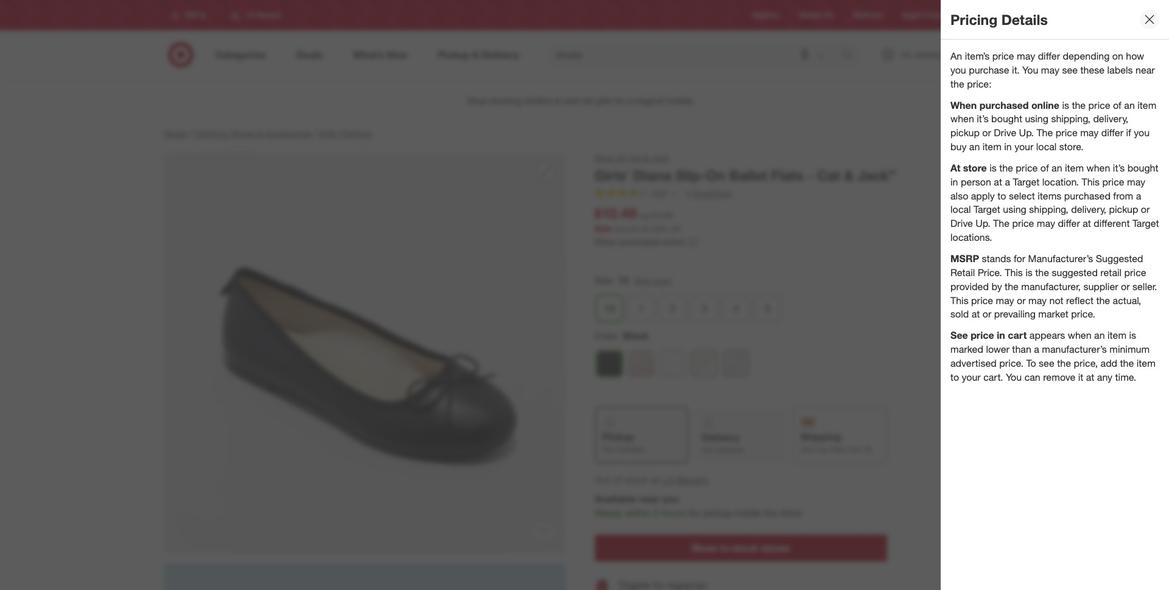 Task type: vqa. For each thing, say whether or not it's contained in the screenshot.
using to the bottom
yes



Task type: describe. For each thing, give the bounding box(es) containing it.
when purchased online inside pricing details dialog
[[951, 99, 1060, 111]]

size inside the size 13 size chart
[[634, 276, 650, 286]]

$14.99
[[651, 211, 673, 220]]

size 13 size chart
[[595, 275, 673, 287]]

0 horizontal spatial purchased
[[619, 237, 660, 248]]

hours
[[662, 507, 686, 520]]

is inside is the price of an item when it's bought in person at a target location. this price may also apply to select items purchased from a local target using shipping, delivery, pickup or drive up. the price may differ at different target locations.
[[990, 162, 997, 174]]

by inside stands for manufacturer's suggested retail price. this is the suggested retail price provided by the manufacturer, supplier or seller. this price may or may not reflect the actual, sold at or prevailing market price.
[[992, 281, 1002, 293]]

1 link
[[628, 296, 655, 322]]

reg
[[639, 211, 649, 220]]

add
[[1101, 358, 1118, 370]]

time.
[[1116, 371, 1137, 384]]

0 horizontal spatial cat
[[628, 153, 641, 163]]

or inside is the price of an item when it's bought using shipping, delivery, pickup or drive up. the price may differ if you buy an item in your local store.
[[983, 127, 992, 139]]

near inside the an item's price may differ depending on how you purchase it. you may see these labels near the price:
[[1136, 64, 1155, 76]]

to for advertised
[[951, 371, 960, 384]]

an
[[951, 50, 963, 62]]

delivery, inside is the price of an item when it's bought using shipping, delivery, pickup or drive up. the price may differ if you buy an item in your local store.
[[1094, 113, 1129, 125]]

store.
[[1060, 141, 1084, 153]]

near inside available near you ready within 2 hours for pickup inside the store
[[639, 493, 660, 506]]

black image
[[597, 352, 622, 377]]

when inside pricing details dialog
[[951, 99, 977, 111]]

0 horizontal spatial online
[[662, 237, 685, 248]]

pricing details dialog
[[941, 0, 1170, 591]]

local inside is the price of an item when it's bought using shipping, delivery, pickup or drive up. the price may differ if you buy an item in your local store.
[[1037, 141, 1057, 153]]

or inside is the price of an item when it's bought in person at a target location. this price may also apply to select items purchased from a local target using shipping, delivery, pickup or drive up. the price may differ at different target locations.
[[1141, 204, 1150, 216]]

0 horizontal spatial 2 link
[[659, 296, 686, 322]]

drive inside is the price of an item when it's bought using shipping, delivery, pickup or drive up. the price may differ if you buy an item in your local store.
[[994, 127, 1017, 139]]

wed,
[[831, 445, 847, 454]]

market
[[1039, 308, 1069, 321]]

0 horizontal spatial size
[[595, 275, 613, 287]]

manufacturer's
[[1042, 344, 1107, 356]]

price up select
[[1016, 162, 1038, 174]]

0 vertical spatial 2
[[986, 43, 989, 51]]

price up seller.
[[1125, 267, 1147, 279]]

price up lower
[[971, 330, 995, 342]]

redcard
[[853, 11, 882, 20]]

for inside available near you ready within 2 hours for pickup inside the store
[[689, 507, 701, 520]]

by inside shipping get it by wed, dec 20
[[821, 445, 829, 454]]

at inside stands for manufacturer's suggested retail price. this is the suggested retail price provided by the manufacturer, supplier or seller. this price may or may not reflect the actual, sold at or prevailing market price.
[[972, 308, 980, 321]]

0 horizontal spatial when purchased online
[[595, 237, 685, 248]]

sold
[[951, 308, 969, 321]]

2 vertical spatial &
[[844, 167, 854, 184]]

chart
[[653, 276, 673, 286]]

your inside is the price of an item when it's bought using shipping, delivery, pickup or drive up. the price may differ if you buy an item in your local store.
[[1015, 141, 1034, 153]]

target circle link
[[902, 10, 943, 20]]

item up at store
[[983, 141, 1002, 153]]

1 vertical spatial &
[[644, 153, 649, 163]]

it's for item
[[977, 113, 989, 125]]

may up from
[[1128, 176, 1146, 188]]

also
[[951, 190, 969, 202]]

any
[[1098, 371, 1113, 384]]

0 vertical spatial &
[[257, 129, 263, 139]]

not
[[1050, 295, 1064, 307]]

is the price of an item when it's bought in person at a target location. this price may also apply to select items purchased from a local target using shipping, delivery, pickup or drive up. the price may differ at different target locations.
[[951, 162, 1160, 244]]

up. inside is the price of an item when it's bought in person at a target location. this price may also apply to select items purchased from a local target using shipping, delivery, pickup or drive up. the price may differ at different target locations.
[[976, 218, 991, 230]]

online inside pricing details dialog
[[1032, 99, 1060, 111]]

30
[[654, 225, 662, 234]]

advertised
[[951, 358, 997, 370]]

stands for manufacturer's suggested retail price. this is the suggested retail price provided by the manufacturer, supplier or seller. this price may or may not reflect the actual, sold at or prevailing market price.
[[951, 253, 1158, 321]]

an item's price may differ depending on how you purchase it. you may see these labels near the price:
[[951, 50, 1155, 90]]

stock for of
[[625, 475, 648, 487]]

for inside stands for manufacturer's suggested retail price. this is the suggested retail price provided by the manufacturer, supplier or seller. this price may or may not reflect the actual, sold at or prevailing market price.
[[1014, 253, 1026, 265]]

the inside is the price of an item when it's bought using shipping, delivery, pickup or drive up. the price may differ if you buy an item in your local store.
[[1072, 99, 1086, 111]]

shop all cat & jack girls' diana slip-on ballet flats - cat & jack™
[[595, 153, 897, 184]]

item down minimum
[[1137, 358, 1156, 370]]

bought for a
[[1128, 162, 1159, 174]]

it inside the appears when an item is marked lower than a manufacturer's minimum advertised price. to see the price, add the item to your cart. you can remove it at any time.
[[1079, 371, 1084, 384]]

pickup inside is the price of an item when it's bought in person at a target location. this price may also apply to select items purchased from a local target using shipping, delivery, pickup or drive up. the price may differ at different target locations.
[[1110, 204, 1139, 216]]

price. inside stands for manufacturer's suggested retail price. this is the suggested retail price provided by the manufacturer, supplier or seller. this price may or may not reflect the actual, sold at or prevailing market price.
[[1072, 308, 1096, 321]]

shoes
[[231, 129, 255, 139]]

target circle
[[902, 11, 943, 20]]

girls'
[[595, 167, 630, 184]]

2 inside available near you ready within 2 hours for pickup inside the store
[[654, 507, 659, 520]]

1 vertical spatial a
[[1136, 190, 1142, 202]]

black
[[623, 330, 649, 342]]

1 vertical spatial 13
[[604, 303, 615, 315]]

$
[[632, 225, 635, 234]]

out
[[595, 475, 611, 487]]

reflect
[[1067, 295, 1094, 307]]

ballet
[[729, 167, 768, 184]]

labels
[[1108, 64, 1133, 76]]

jack
[[652, 153, 669, 163]]

within
[[625, 507, 651, 520]]

white image
[[660, 352, 686, 377]]

price down these on the top right of the page
[[1089, 99, 1111, 111]]

available
[[595, 493, 636, 506]]

redcard link
[[853, 10, 882, 20]]

sale
[[595, 224, 612, 234]]

bought for in
[[992, 113, 1023, 125]]

target left the clothing, on the top of page
[[164, 129, 187, 139]]

price down provided
[[972, 295, 994, 307]]

items
[[1038, 190, 1062, 202]]

2 / from the left
[[314, 129, 317, 139]]

jack™
[[858, 167, 897, 184]]

la
[[662, 475, 674, 487]]

at left la
[[651, 475, 659, 487]]

3 link
[[691, 296, 718, 322]]

in inside is the price of an item when it's bought in person at a target location. this price may also apply to select items purchased from a local target using shipping, delivery, pickup or drive up. the price may differ at different target locations.
[[951, 176, 958, 188]]

1 horizontal spatial cat
[[817, 167, 841, 184]]

at store
[[951, 162, 987, 174]]

advertisement region
[[154, 87, 1007, 116]]

%
[[662, 225, 669, 234]]

show in-stock stores button
[[595, 535, 887, 562]]

may up it. at the right top of the page
[[1017, 50, 1036, 62]]

supplier
[[1084, 281, 1119, 293]]

or up prevailing
[[1017, 295, 1026, 307]]

size chart button
[[634, 275, 673, 288]]

when for purchased
[[1087, 162, 1111, 174]]

when inside the appears when an item is marked lower than a manufacturer's minimum advertised price. to see the price, add the item to your cart. you can remove it at any time.
[[1068, 330, 1092, 342]]

different
[[1094, 218, 1130, 230]]

slip-
[[676, 167, 706, 184]]

up. inside is the price of an item when it's bought using shipping, delivery, pickup or drive up. the price may differ if you buy an item in your local store.
[[1019, 127, 1034, 139]]

item inside is the price of an item when it's bought in person at a target location. this price may also apply to select items purchased from a local target using shipping, delivery, pickup or drive up. the price may differ at different target locations.
[[1065, 162, 1084, 174]]

clothing,
[[195, 129, 228, 139]]

item down how
[[1138, 99, 1157, 111]]

inside
[[735, 507, 761, 520]]

get
[[801, 445, 813, 454]]

delivery not available
[[702, 432, 745, 455]]

at up apply
[[994, 176, 1003, 188]]

at
[[951, 162, 961, 174]]

1 vertical spatial when
[[595, 237, 617, 248]]

price inside the an item's price may differ depending on how you purchase it. you may see these labels near the price:
[[993, 50, 1015, 62]]

pricing
[[951, 11, 998, 28]]

price.
[[978, 267, 1003, 279]]

using inside is the price of an item when it's bought using shipping, delivery, pickup or drive up. the price may differ if you buy an item in your local store.
[[1025, 113, 1049, 125]]

4 for 4 questions
[[686, 188, 691, 198]]

419 link
[[595, 187, 679, 202]]

0 vertical spatial 2 link
[[968, 41, 994, 68]]

show in-stock stores
[[692, 543, 790, 555]]

or up actual,
[[1122, 281, 1130, 293]]

pickup inside available near you ready within 2 hours for pickup inside the store
[[703, 507, 733, 520]]

4 questions
[[686, 188, 732, 198]]

see
[[951, 330, 968, 342]]

target up select
[[1013, 176, 1040, 188]]

target right different
[[1133, 218, 1160, 230]]

price up store.
[[1056, 127, 1078, 139]]

accessories
[[265, 129, 312, 139]]

may up prevailing
[[996, 295, 1015, 307]]

item up minimum
[[1108, 330, 1127, 342]]

at inside the appears when an item is marked lower than a manufacturer's minimum advertised price. to see the price, add the item to your cart. you can remove it at any time.
[[1087, 371, 1095, 384]]

registry
[[753, 11, 780, 20]]

1 horizontal spatial this
[[1005, 267, 1023, 279]]

questions
[[694, 188, 732, 198]]

store inside available near you ready within 2 hours for pickup inside the store
[[780, 507, 802, 520]]

0 vertical spatial purchased
[[980, 99, 1029, 111]]

1
[[638, 303, 644, 315]]

the up manufacturer,
[[1036, 267, 1050, 279]]

may inside is the price of an item when it's bought using shipping, delivery, pickup or drive up. the price may differ if you buy an item in your local store.
[[1081, 127, 1099, 139]]

an up if on the top of page
[[1125, 99, 1135, 111]]

buy
[[951, 141, 967, 153]]

20
[[864, 445, 872, 454]]

color
[[595, 330, 618, 342]]

dec
[[849, 445, 862, 454]]

available for pickup
[[617, 445, 645, 454]]

the up time.
[[1121, 358, 1134, 370]]

is inside stands for manufacturer's suggested retail price. this is the suggested retail price provided by the manufacturer, supplier or seller. this price may or may not reflect the actual, sold at or prevailing market price.
[[1026, 267, 1033, 279]]

in inside is the price of an item when it's bought using shipping, delivery, pickup or drive up. the price may differ if you buy an item in your local store.
[[1005, 141, 1012, 153]]

shipping get it by wed, dec 20
[[801, 431, 872, 454]]

apply
[[971, 190, 995, 202]]

ad
[[825, 11, 834, 20]]



Task type: locate. For each thing, give the bounding box(es) containing it.
provided
[[951, 281, 989, 293]]

target down apply
[[974, 204, 1001, 216]]

$10.49
[[595, 204, 637, 221]]

online down the an item's price may differ depending on how you purchase it. you may see these labels near the price: on the top right
[[1032, 99, 1060, 111]]

0 horizontal spatial it's
[[977, 113, 989, 125]]

purchased down the price:
[[980, 99, 1029, 111]]

1 horizontal spatial a
[[1034, 344, 1040, 356]]

0 vertical spatial this
[[1082, 176, 1100, 188]]

the inside is the price of an item when it's bought in person at a target location. this price may also apply to select items purchased from a local target using shipping, delivery, pickup or drive up. the price may differ at different target locations.
[[1000, 162, 1014, 174]]

2 horizontal spatial of
[[1114, 99, 1122, 111]]

retail
[[951, 267, 975, 279]]

What can we help you find? suggestions appear below search field
[[549, 41, 846, 68]]

your left store.
[[1015, 141, 1034, 153]]

pickup
[[603, 431, 634, 444]]

1 horizontal spatial it's
[[1113, 162, 1125, 174]]

store up the stores
[[780, 507, 802, 520]]

purchase
[[969, 64, 1010, 76]]

a right from
[[1136, 190, 1142, 202]]

see inside the appears when an item is marked lower than a manufacturer's minimum advertised price. to see the price, add the item to your cart. you can remove it at any time.
[[1039, 358, 1055, 370]]

&
[[257, 129, 263, 139], [644, 153, 649, 163], [844, 167, 854, 184]]

0 horizontal spatial 4
[[686, 188, 691, 198]]

0 horizontal spatial this
[[951, 295, 969, 307]]

see price in cart
[[951, 330, 1027, 342]]

1 horizontal spatial local
[[1037, 141, 1057, 153]]

local left store.
[[1037, 141, 1057, 153]]

1 horizontal spatial pickup
[[951, 127, 980, 139]]

1 / from the left
[[189, 129, 192, 139]]

locations.
[[951, 232, 993, 244]]

1 horizontal spatial price.
[[1072, 308, 1096, 321]]

it's for from
[[1113, 162, 1125, 174]]

available for delivery
[[716, 446, 745, 455]]

girls' diana slip-on ballet flats - cat & jack™, 1 of 8 image
[[164, 152, 566, 554]]

2 vertical spatial you
[[663, 493, 679, 506]]

1 horizontal spatial size
[[634, 276, 650, 286]]

cart.
[[984, 371, 1004, 384]]

0 vertical spatial shipping,
[[1052, 113, 1091, 125]]

drive inside is the price of an item when it's bought in person at a target location. this price may also apply to select items purchased from a local target using shipping, delivery, pickup or drive up. the price may differ at different target locations.
[[951, 218, 973, 230]]

pickup inside is the price of an item when it's bought using shipping, delivery, pickup or drive up. the price may differ if you buy an item in your local store.
[[951, 127, 980, 139]]

of for select
[[1041, 162, 1049, 174]]

2 left hours
[[654, 507, 659, 520]]

not down delivery
[[702, 446, 714, 455]]

shipping
[[801, 431, 842, 444]]

for right stands
[[1014, 253, 1026, 265]]

in right buy
[[1005, 141, 1012, 153]]

0 vertical spatial store
[[964, 162, 987, 174]]

available inside pickup not available
[[617, 445, 645, 454]]

the inside is the price of an item when it's bought in person at a target location. this price may also apply to select items purchased from a local target using shipping, delivery, pickup or drive up. the price may differ at different target locations.
[[994, 218, 1010, 230]]

bought inside is the price of an item when it's bought using shipping, delivery, pickup or drive up. the price may differ if you buy an item in your local store.
[[992, 113, 1023, 125]]

than
[[1013, 344, 1032, 356]]

4 for 4
[[733, 303, 739, 315]]

2 vertical spatial purchased
[[619, 237, 660, 248]]

an up location.
[[1052, 162, 1063, 174]]

0 vertical spatial using
[[1025, 113, 1049, 125]]

can
[[1025, 371, 1041, 384]]

by down shipping
[[821, 445, 829, 454]]

0 horizontal spatial pickup
[[703, 507, 733, 520]]

1 vertical spatial it's
[[1113, 162, 1125, 174]]

13 up color
[[604, 303, 615, 315]]

this up sold on the right bottom
[[951, 295, 969, 307]]

1 vertical spatial up.
[[976, 218, 991, 230]]

when inside is the price of an item when it's bought using shipping, delivery, pickup or drive up. the price may differ if you buy an item in your local store.
[[951, 113, 975, 125]]

0 horizontal spatial it
[[815, 445, 819, 454]]

4 inside group
[[733, 303, 739, 315]]

clothing, shoes & accessories link
[[195, 129, 312, 139]]

& left jack™
[[844, 167, 854, 184]]

not for pickup
[[603, 445, 615, 454]]

3
[[702, 303, 707, 315]]

group
[[594, 274, 997, 327]]

of
[[1114, 99, 1122, 111], [1041, 162, 1049, 174], [613, 475, 622, 487]]

& left jack
[[644, 153, 649, 163]]

1 horizontal spatial 13
[[618, 275, 629, 287]]

2 horizontal spatial purchased
[[1065, 190, 1111, 202]]

differ left depending
[[1038, 50, 1061, 62]]

your
[[1015, 141, 1034, 153], [962, 371, 981, 384]]

at left different
[[1083, 218, 1092, 230]]

1 horizontal spatial drive
[[994, 127, 1017, 139]]

1 horizontal spatial 2
[[670, 303, 676, 315]]

store
[[964, 162, 987, 174], [780, 507, 802, 520]]

bought up from
[[1128, 162, 1159, 174]]

0 horizontal spatial 13
[[604, 303, 615, 315]]

1 vertical spatial shipping,
[[1030, 204, 1069, 216]]

differ inside the an item's price may differ depending on how you purchase it. you may see these labels near the price:
[[1038, 50, 1061, 62]]

1 horizontal spatial by
[[992, 281, 1002, 293]]

2 horizontal spatial a
[[1136, 190, 1142, 202]]

0 vertical spatial to
[[998, 190, 1007, 202]]

price. down than
[[1000, 358, 1024, 370]]

appears when an item is marked lower than a manufacturer's minimum advertised price. to see the price, add the item to your cart. you can remove it at any time.
[[951, 330, 1156, 384]]

an up manufacturer's
[[1095, 330, 1105, 342]]

the right the inside at right
[[764, 507, 778, 520]]

a right than
[[1034, 344, 1040, 356]]

1 horizontal spatial near
[[1136, 64, 1155, 76]]

you inside available near you ready within 2 hours for pickup inside the store
[[663, 493, 679, 506]]

1 vertical spatial pickup
[[1110, 204, 1139, 216]]

pickup left the inside at right
[[703, 507, 733, 520]]

drive
[[994, 127, 1017, 139], [951, 218, 973, 230]]

weekly ad link
[[799, 10, 834, 20]]

0 horizontal spatial for
[[689, 507, 701, 520]]

of inside is the price of an item when it's bought in person at a target location. this price may also apply to select items purchased from a local target using shipping, delivery, pickup or drive up. the price may differ at different target locations.
[[1041, 162, 1049, 174]]

4 down slip-
[[686, 188, 691, 198]]

the down supplier
[[1097, 295, 1111, 307]]

13
[[618, 275, 629, 287], [604, 303, 615, 315]]

the left the price:
[[951, 78, 965, 90]]

1 horizontal spatial for
[[1014, 253, 1026, 265]]

target left circle
[[902, 11, 922, 20]]

shipping, up store.
[[1052, 113, 1091, 125]]

suggested
[[1096, 253, 1144, 265]]

1 vertical spatial of
[[1041, 162, 1049, 174]]

1 vertical spatial 2 link
[[659, 296, 686, 322]]

price
[[993, 50, 1015, 62], [1089, 99, 1111, 111], [1056, 127, 1078, 139], [1016, 162, 1038, 174], [1103, 176, 1125, 188], [1013, 218, 1035, 230], [1125, 267, 1147, 279], [972, 295, 994, 307], [971, 330, 995, 342]]

not for delivery
[[702, 446, 714, 455]]

to inside the appears when an item is marked lower than a manufacturer's minimum advertised price. to see the price, add the item to your cart. you can remove it at any time.
[[951, 371, 960, 384]]

this
[[1082, 176, 1100, 188], [1005, 267, 1023, 279], [951, 295, 969, 307]]

price. down the reflect
[[1072, 308, 1096, 321]]

circle
[[924, 11, 943, 20]]

0 horizontal spatial a
[[1005, 176, 1011, 188]]

you inside the an item's price may differ depending on how you purchase it. you may see these labels near the price:
[[951, 64, 967, 76]]

1 vertical spatial delivery,
[[1072, 204, 1107, 216]]

when purchased online down the price:
[[951, 99, 1060, 111]]

1 vertical spatial it
[[815, 445, 819, 454]]

details
[[1002, 11, 1048, 28]]

stores
[[978, 11, 999, 20]]

1 vertical spatial you
[[1134, 127, 1150, 139]]

when down sale
[[595, 237, 617, 248]]

1 horizontal spatial available
[[716, 446, 745, 455]]

price. inside the appears when an item is marked lower than a manufacturer's minimum advertised price. to see the price, add the item to your cart. you can remove it at any time.
[[1000, 358, 1024, 370]]

0 vertical spatial a
[[1005, 176, 1011, 188]]

stock for in-
[[733, 543, 758, 555]]

cart
[[1008, 330, 1027, 342]]

location.
[[1043, 176, 1079, 188]]

0 horizontal spatial not
[[603, 445, 615, 454]]

may left not
[[1029, 295, 1047, 307]]

pickup
[[951, 127, 980, 139], [1110, 204, 1139, 216], [703, 507, 733, 520]]

delivery, inside is the price of an item when it's bought in person at a target location. this price may also apply to select items purchased from a local target using shipping, delivery, pickup or drive up. the price may differ at different target locations.
[[1072, 204, 1107, 216]]

it's down the price:
[[977, 113, 989, 125]]

by down price.
[[992, 281, 1002, 293]]

store inside pricing details dialog
[[964, 162, 987, 174]]

depending
[[1063, 50, 1110, 62]]

you inside is the price of an item when it's bought using shipping, delivery, pickup or drive up. the price may differ if you buy an item in your local store.
[[1134, 127, 1150, 139]]

available inside delivery not available
[[716, 446, 745, 455]]

to
[[998, 190, 1007, 202], [951, 371, 960, 384]]

& right "shoes" on the left of page
[[257, 129, 263, 139]]

2 vertical spatial in
[[997, 330, 1006, 342]]

4 left 5
[[733, 303, 739, 315]]

to inside is the price of an item when it's bought in person at a target location. this price may also apply to select items purchased from a local target using shipping, delivery, pickup or drive up. the price may differ at different target locations.
[[998, 190, 1007, 202]]

you inside the appears when an item is marked lower than a manufacturer's minimum advertised price. to see the price, add the item to your cart. you can remove it at any time.
[[1006, 371, 1022, 384]]

these
[[1081, 64, 1105, 76]]

image gallery element
[[164, 152, 566, 591]]

$10.49 reg $14.99 sale save $ 4.50 ( 30 % off )
[[595, 204, 681, 234]]

you inside the an item's price may differ depending on how you purchase it. you may see these labels near the price:
[[1023, 64, 1039, 76]]

1 vertical spatial local
[[951, 204, 971, 216]]

remove
[[1044, 371, 1076, 384]]

an right buy
[[970, 141, 980, 153]]

seller.
[[1133, 281, 1158, 293]]

suggested
[[1052, 267, 1098, 279]]

0 vertical spatial 13
[[618, 275, 629, 287]]

purchased inside is the price of an item when it's bought in person at a target location. this price may also apply to select items purchased from a local target using shipping, delivery, pickup or drive up. the price may differ at different target locations.
[[1065, 190, 1111, 202]]

1 vertical spatial stock
[[733, 543, 758, 555]]

of for you
[[1114, 99, 1122, 111]]

0 vertical spatial when purchased online
[[951, 99, 1060, 111]]

2 link down chart
[[659, 296, 686, 322]]

1 horizontal spatial you
[[1023, 64, 1039, 76]]

1 horizontal spatial online
[[1032, 99, 1060, 111]]

not inside delivery not available
[[702, 446, 714, 455]]

419
[[652, 188, 666, 199]]

in
[[1005, 141, 1012, 153], [951, 176, 958, 188], [997, 330, 1006, 342]]

cat right all
[[628, 153, 641, 163]]

0 horizontal spatial the
[[994, 218, 1010, 230]]

is up person
[[990, 162, 997, 174]]

not
[[603, 445, 615, 454], [702, 446, 714, 455]]

0 horizontal spatial your
[[962, 371, 981, 384]]

stock up available
[[625, 475, 648, 487]]

0 vertical spatial 4
[[686, 188, 691, 198]]

0 vertical spatial when
[[951, 99, 977, 111]]

it's inside is the price of an item when it's bought in person at a target location. this price may also apply to select items purchased from a local target using shipping, delivery, pickup or drive up. the price may differ at different target locations.
[[1113, 162, 1125, 174]]

it's inside is the price of an item when it's bought using shipping, delivery, pickup or drive up. the price may differ if you buy an item in your local store.
[[977, 113, 989, 125]]

4 link
[[723, 296, 750, 322]]

bought
[[992, 113, 1023, 125], [1128, 162, 1159, 174]]

2 vertical spatial this
[[951, 295, 969, 307]]

delivery, up if on the top of page
[[1094, 113, 1129, 125]]

1 vertical spatial store
[[780, 507, 802, 520]]

you left the can
[[1006, 371, 1022, 384]]

an inside the appears when an item is marked lower than a manufacturer's minimum advertised price. to see the price, add the item to your cart. you can remove it at any time.
[[1095, 330, 1105, 342]]

to
[[1027, 358, 1037, 370]]

1 horizontal spatial when purchased online
[[951, 99, 1060, 111]]

color black
[[595, 330, 649, 342]]

the up remove
[[1058, 358, 1072, 370]]

in up lower
[[997, 330, 1006, 342]]

pickup up buy
[[951, 127, 980, 139]]

0 vertical spatial differ
[[1038, 50, 1061, 62]]

minimum
[[1110, 344, 1150, 356]]

1 horizontal spatial &
[[644, 153, 649, 163]]

1 horizontal spatial /
[[314, 129, 317, 139]]

0 horizontal spatial see
[[1039, 358, 1055, 370]]

it's up from
[[1113, 162, 1125, 174]]

it.
[[1012, 64, 1020, 76]]

may right it. at the right top of the page
[[1042, 64, 1060, 76]]

1 vertical spatial online
[[662, 237, 685, 248]]

the inside is the price of an item when it's bought using shipping, delivery, pickup or drive up. the price may differ if you buy an item in your local store.
[[1037, 127, 1053, 139]]

stock inside the show in-stock stores button
[[733, 543, 758, 555]]

2 down chart
[[670, 303, 676, 315]]

of inside is the price of an item when it's bought using shipping, delivery, pickup or drive up. the price may differ if you buy an item in your local store.
[[1114, 99, 1122, 111]]

1 vertical spatial your
[[962, 371, 981, 384]]

marked
[[951, 344, 984, 356]]

price,
[[1074, 358, 1098, 370]]

you right if on the top of page
[[1134, 127, 1150, 139]]

your down "advertised" at bottom
[[962, 371, 981, 384]]

0 horizontal spatial bought
[[992, 113, 1023, 125]]

when for an
[[951, 113, 975, 125]]

your inside the appears when an item is marked lower than a manufacturer's minimum advertised price. to see the price, add the item to your cart. you can remove it at any time.
[[962, 371, 981, 384]]

shipping, inside is the price of an item when it's bought in person at a target location. this price may also apply to select items purchased from a local target using shipping, delivery, pickup or drive up. the price may differ at different target locations.
[[1030, 204, 1069, 216]]

2 horizontal spatial this
[[1082, 176, 1100, 188]]

beverly
[[677, 475, 709, 487]]

0 vertical spatial local
[[1037, 141, 1057, 153]]

2 vertical spatial 2
[[654, 507, 659, 520]]

purchased
[[980, 99, 1029, 111], [1065, 190, 1111, 202], [619, 237, 660, 248]]

how
[[1127, 50, 1145, 62]]

when purchased online down 4.50
[[595, 237, 685, 248]]

using inside is the price of an item when it's bought in person at a target location. this price may also apply to select items purchased from a local target using shipping, delivery, pickup or drive up. the price may differ at different target locations.
[[1003, 204, 1027, 216]]

to for at
[[998, 190, 1007, 202]]

1 horizontal spatial stock
[[733, 543, 758, 555]]

find
[[962, 11, 976, 20]]

is up minimum
[[1130, 330, 1137, 342]]

1 vertical spatial in
[[951, 176, 958, 188]]

a inside the appears when an item is marked lower than a manufacturer's minimum advertised price. to see the price, add the item to your cart. you can remove it at any time.
[[1034, 344, 1040, 356]]

0 vertical spatial stock
[[625, 475, 648, 487]]

flats
[[771, 167, 804, 184]]

manufacturer's
[[1029, 253, 1094, 265]]

0 horizontal spatial you
[[663, 493, 679, 506]]

1 vertical spatial when
[[1087, 162, 1111, 174]]

find stores
[[962, 11, 999, 20]]

may down the items
[[1037, 218, 1056, 230]]

1 vertical spatial 2
[[670, 303, 676, 315]]

13 left size chart button
[[618, 275, 629, 287]]

or up at store
[[983, 127, 992, 139]]

save
[[615, 225, 630, 234]]

available down delivery
[[716, 446, 745, 455]]

the inside available near you ready within 2 hours for pickup inside the store
[[764, 507, 778, 520]]

0 horizontal spatial near
[[639, 493, 660, 506]]

you down the an
[[951, 64, 967, 76]]

1 horizontal spatial up.
[[1019, 127, 1034, 139]]

1 horizontal spatial see
[[1063, 64, 1078, 76]]

2 horizontal spatial 2
[[986, 43, 989, 51]]

you up hours
[[663, 493, 679, 506]]

is
[[1063, 99, 1070, 111], [990, 162, 997, 174], [1026, 267, 1033, 279], [1130, 330, 1137, 342]]

it
[[1079, 371, 1084, 384], [815, 445, 819, 454]]

0 vertical spatial up.
[[1019, 127, 1034, 139]]

0 vertical spatial you
[[1023, 64, 1039, 76]]

off
[[671, 225, 679, 234]]

group containing size
[[594, 274, 997, 327]]

5 link
[[754, 296, 781, 322]]

shipping,
[[1052, 113, 1091, 125], [1030, 204, 1069, 216]]

weekly ad
[[799, 11, 834, 20]]

0 vertical spatial the
[[1037, 127, 1053, 139]]

see inside the an item's price may differ depending on how you purchase it. you may see these labels near the price:
[[1063, 64, 1078, 76]]

of down the labels
[[1114, 99, 1122, 111]]

target
[[902, 11, 922, 20], [164, 129, 187, 139], [1013, 176, 1040, 188], [974, 204, 1001, 216], [1133, 218, 1160, 230]]

this down stands
[[1005, 267, 1023, 279]]

store up person
[[964, 162, 987, 174]]

near down how
[[1136, 64, 1155, 76]]

0 vertical spatial for
[[1014, 253, 1026, 265]]

/ right target link
[[189, 129, 192, 139]]

the inside the an item's price may differ depending on how you purchase it. you may see these labels near the price:
[[951, 78, 965, 90]]

1 horizontal spatial 4
[[733, 303, 739, 315]]

differ inside is the price of an item when it's bought using shipping, delivery, pickup or drive up. the price may differ if you buy an item in your local store.
[[1102, 127, 1124, 139]]

is inside is the price of an item when it's bought using shipping, delivery, pickup or drive up. the price may differ if you buy an item in your local store.
[[1063, 99, 1070, 111]]

registry link
[[753, 10, 780, 20]]

shipping, inside is the price of an item when it's bought using shipping, delivery, pickup or drive up. the price may differ if you buy an item in your local store.
[[1052, 113, 1091, 125]]

0 horizontal spatial price.
[[1000, 358, 1024, 370]]

0 vertical spatial your
[[1015, 141, 1034, 153]]

available down pickup
[[617, 445, 645, 454]]

find stores link
[[962, 10, 999, 20]]

not inside pickup not available
[[603, 445, 615, 454]]

1 vertical spatial cat
[[817, 167, 841, 184]]

price up from
[[1103, 176, 1125, 188]]

it inside shipping get it by wed, dec 20
[[815, 445, 819, 454]]

is the price of an item when it's bought using shipping, delivery, pickup or drive up. the price may differ if you buy an item in your local store.
[[951, 99, 1157, 153]]

bought inside is the price of an item when it's bought in person at a target location. this price may also apply to select items purchased from a local target using shipping, delivery, pickup or drive up. the price may differ at different target locations.
[[1128, 162, 1159, 174]]

it down price,
[[1079, 371, 1084, 384]]

price down select
[[1013, 218, 1035, 230]]

delivery,
[[1094, 113, 1129, 125], [1072, 204, 1107, 216]]

retail
[[1101, 267, 1122, 279]]

cat right -
[[817, 167, 841, 184]]

purchased down location.
[[1065, 190, 1111, 202]]

blush image
[[628, 352, 654, 377]]

delivery
[[702, 432, 740, 444]]

0 vertical spatial you
[[951, 64, 967, 76]]

for right hours
[[689, 507, 701, 520]]

stands
[[982, 253, 1012, 265]]

1 vertical spatial near
[[639, 493, 660, 506]]

local inside is the price of an item when it's bought in person at a target location. this price may also apply to select items purchased from a local target using shipping, delivery, pickup or drive up. the price may differ at different target locations.
[[951, 204, 971, 216]]

pricing details
[[951, 11, 1048, 28]]

2 link right the an
[[968, 41, 994, 68]]

local down also
[[951, 204, 971, 216]]

the up location.
[[1037, 127, 1053, 139]]

manufacturer,
[[1022, 281, 1081, 293]]

cat
[[628, 153, 641, 163], [817, 167, 841, 184]]

1 vertical spatial when purchased online
[[595, 237, 685, 248]]

0 horizontal spatial of
[[613, 475, 622, 487]]

0 vertical spatial by
[[992, 281, 1002, 293]]

0 horizontal spatial store
[[780, 507, 802, 520]]

2 up purchase
[[986, 43, 989, 51]]

0 horizontal spatial you
[[1006, 371, 1022, 384]]

delivery, up different
[[1072, 204, 1107, 216]]

it right get
[[815, 445, 819, 454]]

0 vertical spatial drive
[[994, 127, 1017, 139]]

item up location.
[[1065, 162, 1084, 174]]

out of stock at la beverly
[[595, 475, 709, 487]]

when inside is the price of an item when it's bought in person at a target location. this price may also apply to select items purchased from a local target using shipping, delivery, pickup or drive up. the price may differ at different target locations.
[[1087, 162, 1111, 174]]

stock
[[625, 475, 648, 487], [733, 543, 758, 555]]

a up select
[[1005, 176, 1011, 188]]

la beverly button
[[662, 474, 709, 488]]

select
[[1009, 190, 1035, 202]]

an inside is the price of an item when it's bought in person at a target location. this price may also apply to select items purchased from a local target using shipping, delivery, pickup or drive up. the price may differ at different target locations.
[[1052, 162, 1063, 174]]

2 vertical spatial differ
[[1058, 218, 1081, 230]]

0 vertical spatial when
[[951, 113, 975, 125]]

this inside is the price of an item when it's bought in person at a target location. this price may also apply to select items purchased from a local target using shipping, delivery, pickup or drive up. the price may differ at different target locations.
[[1082, 176, 1100, 188]]

2 vertical spatial pickup
[[703, 507, 733, 520]]

the up prevailing
[[1005, 281, 1019, 293]]

near
[[1136, 64, 1155, 76], [639, 493, 660, 506]]

on
[[1113, 50, 1124, 62]]

differ inside is the price of an item when it's bought in person at a target location. this price may also apply to select items purchased from a local target using shipping, delivery, pickup or drive up. the price may differ at different target locations.
[[1058, 218, 1081, 230]]

is inside the appears when an item is marked lower than a manufacturer's minimum advertised price. to see the price, add the item to your cart. you can remove it at any time.
[[1130, 330, 1137, 342]]

person
[[961, 176, 992, 188]]

-
[[808, 167, 813, 184]]

using down select
[[1003, 204, 1027, 216]]

in-
[[721, 543, 733, 555]]

to down "advertised" at bottom
[[951, 371, 960, 384]]

lower
[[986, 344, 1010, 356]]

is up manufacturer,
[[1026, 267, 1033, 279]]

0 vertical spatial it
[[1079, 371, 1084, 384]]

0 vertical spatial see
[[1063, 64, 1078, 76]]

or up see price in cart
[[983, 308, 992, 321]]

differ down the items
[[1058, 218, 1081, 230]]



